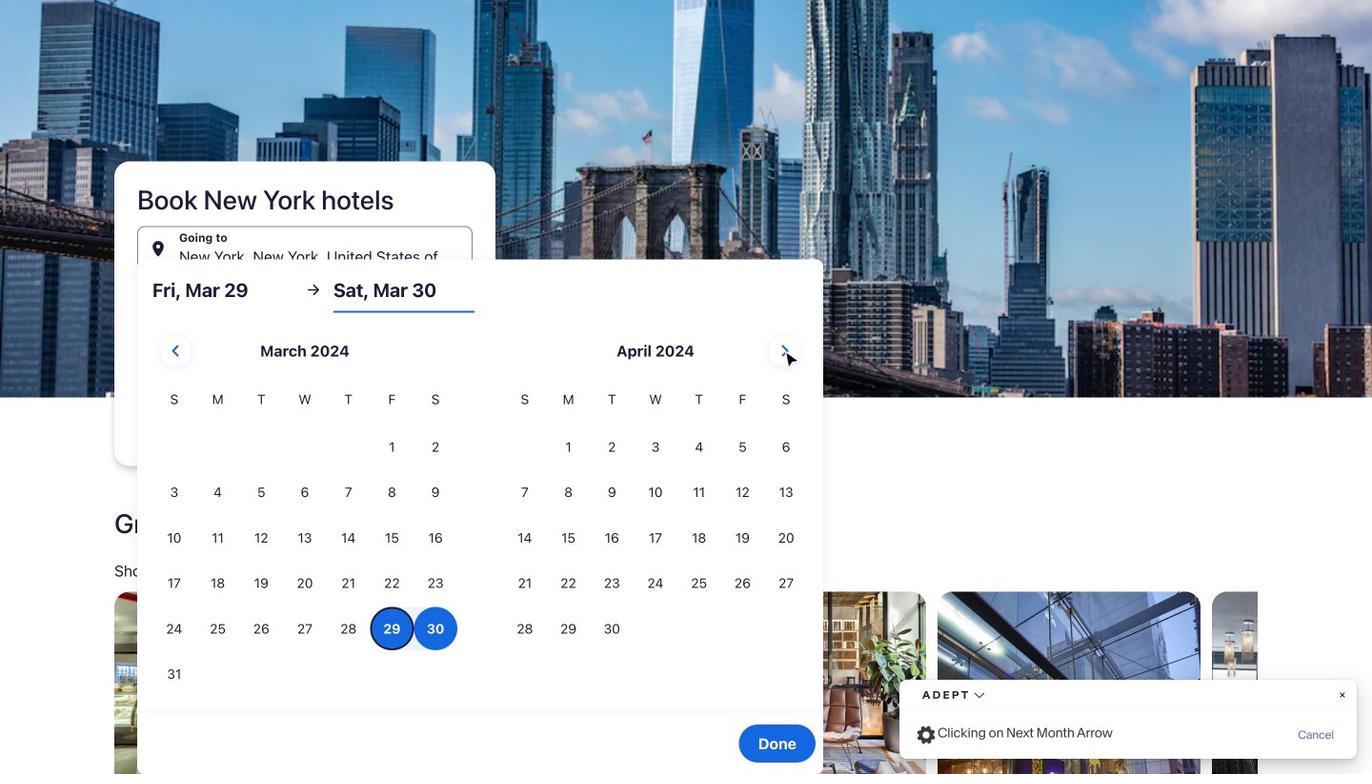 Task type: vqa. For each thing, say whether or not it's contained in the screenshot.
Terrace/patio image on the bottom left
no



Task type: describe. For each thing, give the bounding box(es) containing it.
wizard region
[[0, 0, 1372, 775]]

previous month image
[[164, 340, 187, 363]]

front of property image
[[938, 592, 1201, 775]]

cafe image
[[114, 592, 377, 775]]

directional image
[[305, 282, 322, 299]]

living area image
[[389, 592, 652, 775]]



Task type: locate. For each thing, give the bounding box(es) containing it.
new york, new york, united states of america image
[[0, 0, 1372, 398]]

april 2024 element
[[503, 389, 808, 653]]

next month image
[[773, 340, 796, 363]]

application inside wizard region
[[152, 328, 808, 698]]

application
[[152, 328, 808, 698]]

lobby sitting area image
[[663, 592, 926, 775]]

march 2024 element
[[152, 389, 457, 698]]

restaurant image
[[1212, 592, 1372, 775]]



